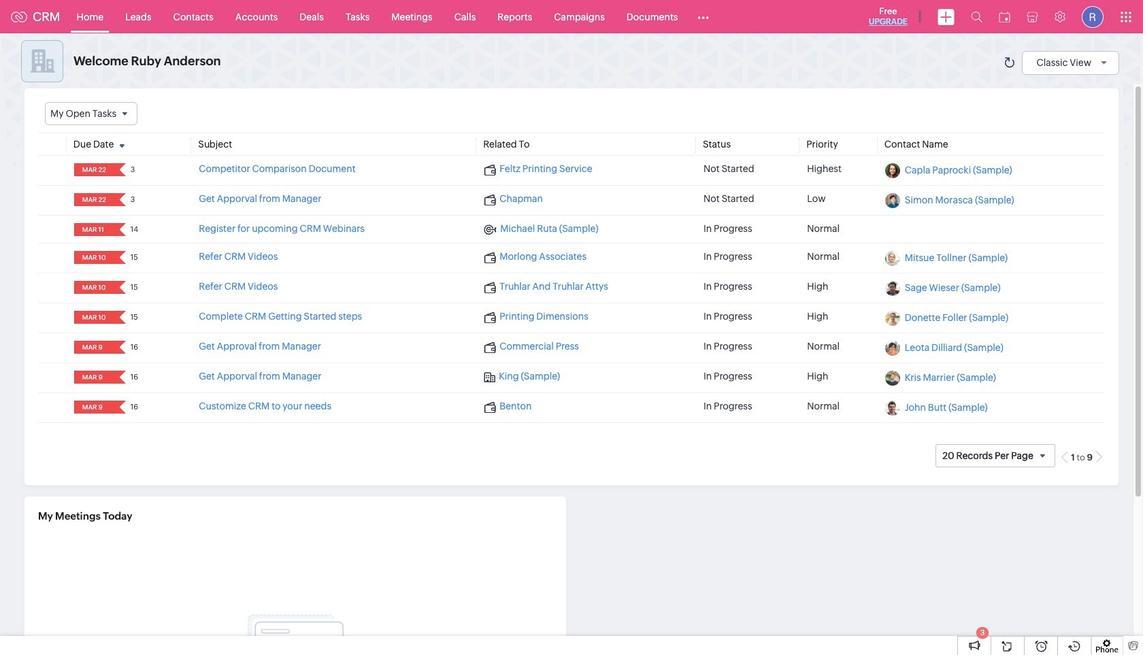 Task type: vqa. For each thing, say whether or not it's contained in the screenshot.
Zoho Directory dropdown button
no



Task type: describe. For each thing, give the bounding box(es) containing it.
search element
[[964, 0, 991, 33]]

profile element
[[1074, 0, 1113, 33]]

profile image
[[1083, 6, 1104, 28]]

logo image
[[11, 11, 27, 22]]



Task type: locate. For each thing, give the bounding box(es) containing it.
create menu image
[[938, 9, 955, 25]]

None field
[[45, 102, 138, 125], [78, 164, 110, 176], [78, 194, 110, 206], [78, 223, 110, 236], [78, 251, 110, 264], [78, 281, 110, 294], [78, 311, 110, 324], [78, 341, 110, 354], [78, 371, 110, 384], [78, 401, 110, 414], [45, 102, 138, 125], [78, 164, 110, 176], [78, 194, 110, 206], [78, 223, 110, 236], [78, 251, 110, 264], [78, 281, 110, 294], [78, 311, 110, 324], [78, 341, 110, 354], [78, 371, 110, 384], [78, 401, 110, 414]]

create menu element
[[930, 0, 964, 33]]

search image
[[972, 11, 983, 22]]

Other Modules field
[[689, 6, 719, 28]]

calendar image
[[1000, 11, 1011, 22]]



